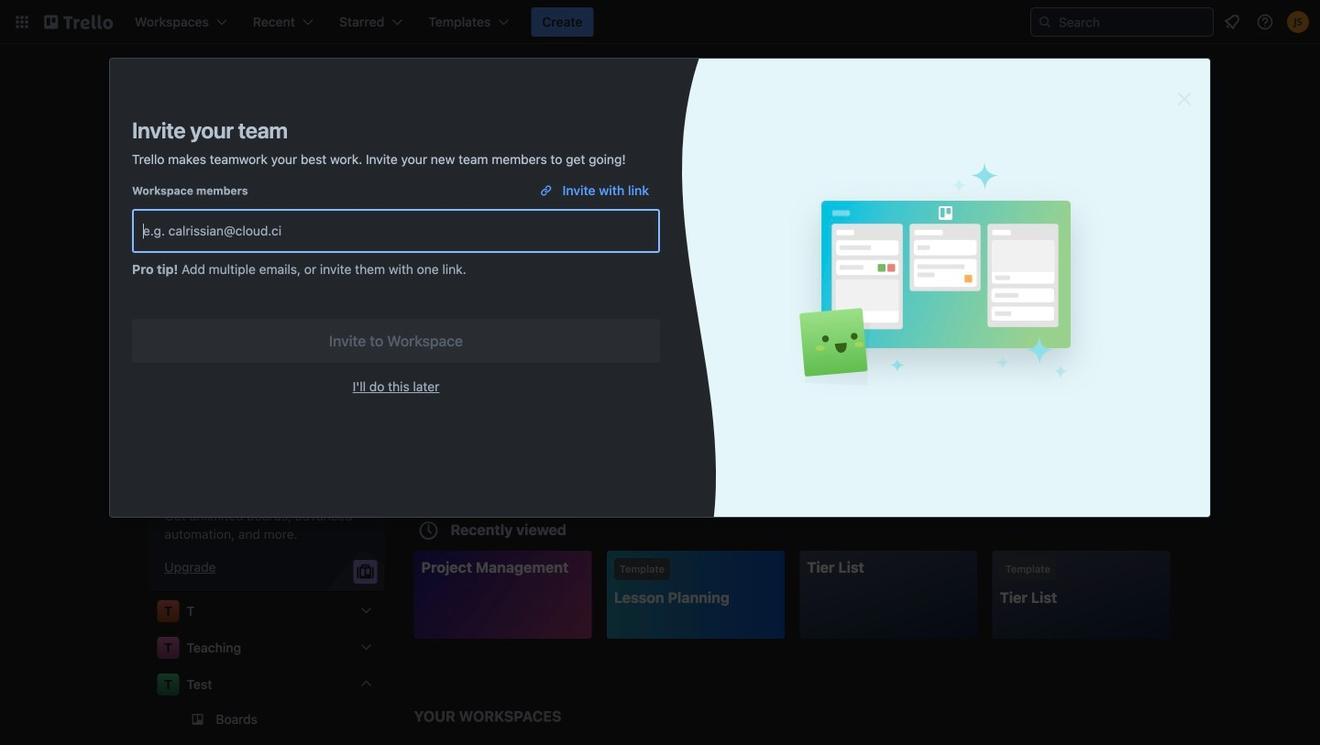 Task type: locate. For each thing, give the bounding box(es) containing it.
home image
[[157, 160, 179, 182]]

0 notifications image
[[1222, 11, 1244, 33]]

primary element
[[0, 0, 1321, 44]]

open information menu image
[[1257, 13, 1275, 31]]

Search field
[[1053, 9, 1214, 35]]



Task type: describe. For each thing, give the bounding box(es) containing it.
e.g. calrissian@cloud.ci text field
[[143, 215, 649, 248]]

john smith (johnsmith38824343) image
[[1288, 11, 1310, 33]]

search image
[[1038, 15, 1053, 29]]

template board image
[[157, 123, 179, 145]]



Task type: vqa. For each thing, say whether or not it's contained in the screenshot.
2nd Starred Icon from the top of the page
no



